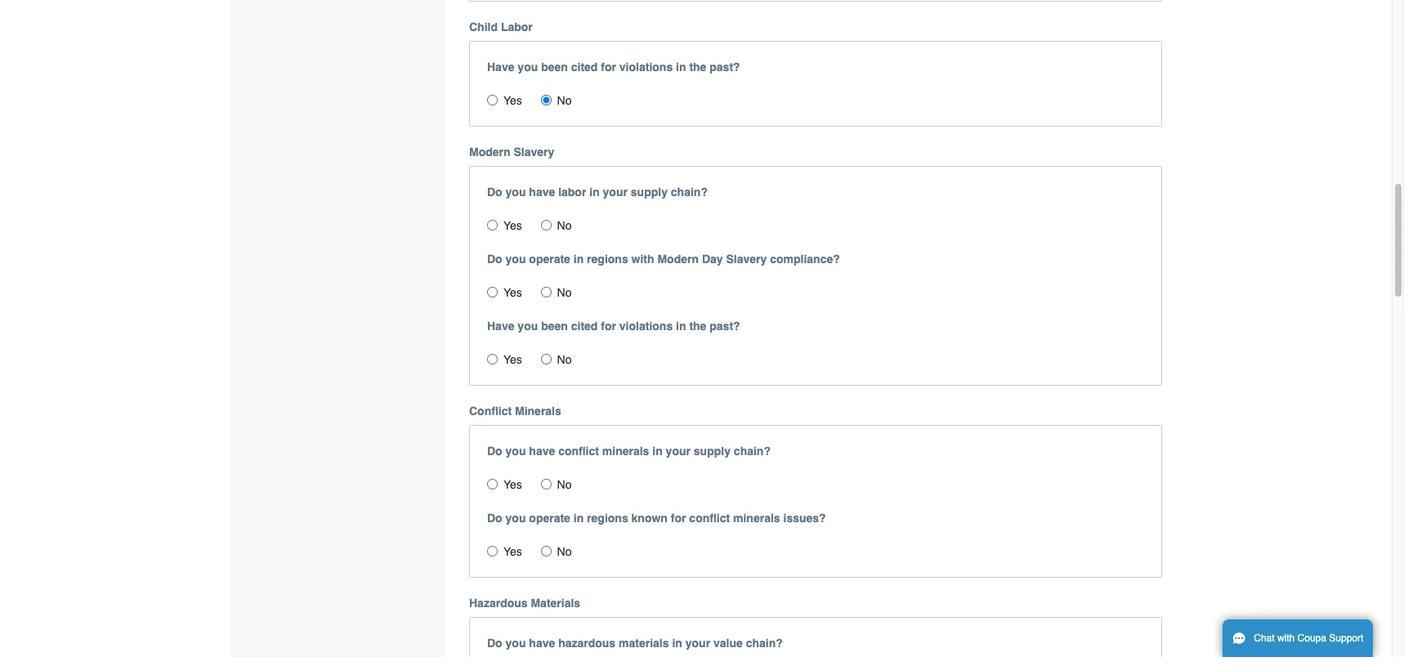 Task type: describe. For each thing, give the bounding box(es) containing it.
do you have hazardous materials in your value chain?
[[487, 636, 783, 650]]

chat with coupa support button
[[1223, 620, 1373, 657]]

4 no from the top
[[557, 353, 572, 366]]

chat
[[1254, 633, 1275, 644]]

day
[[702, 252, 723, 265]]

support
[[1329, 633, 1364, 644]]

1 the from the top
[[689, 60, 706, 73]]

0 vertical spatial conflict
[[558, 444, 599, 457]]

5 do from the top
[[487, 636, 502, 650]]

do you have conflict minerals in your supply chain?
[[487, 444, 771, 457]]

3 have from the top
[[529, 636, 555, 650]]

have for labor
[[529, 185, 555, 198]]

2 no from the top
[[557, 219, 572, 232]]

labor
[[558, 185, 586, 198]]

0 vertical spatial your
[[603, 185, 628, 198]]

modern slavery
[[469, 145, 554, 158]]

0 vertical spatial for
[[601, 60, 616, 73]]

3 no from the top
[[557, 286, 572, 299]]

0 vertical spatial modern
[[469, 145, 510, 158]]

2 been from the top
[[541, 319, 568, 332]]

1 horizontal spatial minerals
[[733, 511, 780, 525]]

2 past? from the top
[[710, 319, 740, 332]]

minerals
[[515, 404, 561, 417]]

4 yes from the top
[[503, 353, 522, 366]]

5 no from the top
[[557, 478, 572, 491]]

0 vertical spatial chain?
[[671, 185, 708, 198]]

your for minerals
[[666, 444, 691, 457]]

regions for with
[[587, 252, 628, 265]]

compliance?
[[770, 252, 840, 265]]

child
[[469, 20, 498, 33]]

1 no from the top
[[557, 94, 572, 107]]

chain? for value
[[746, 636, 783, 650]]

hazardous
[[469, 596, 528, 610]]

1 violations from the top
[[619, 60, 673, 73]]

6 no from the top
[[557, 545, 572, 558]]

known
[[631, 511, 668, 525]]

chat with coupa support
[[1254, 633, 1364, 644]]

2 vertical spatial for
[[671, 511, 686, 525]]

hazardous materials
[[469, 596, 580, 610]]

1 horizontal spatial conflict
[[689, 511, 730, 525]]

labor
[[501, 20, 533, 33]]

1 past? from the top
[[710, 60, 740, 73]]



Task type: locate. For each thing, give the bounding box(es) containing it.
1 vertical spatial minerals
[[733, 511, 780, 525]]

1 have you been cited for violations in the past? from the top
[[487, 60, 740, 73]]

do for do you have conflict minerals in your supply chain?
[[487, 444, 502, 457]]

minerals left issues?
[[733, 511, 780, 525]]

have
[[529, 185, 555, 198], [529, 444, 555, 457], [529, 636, 555, 650]]

1 vertical spatial the
[[689, 319, 706, 332]]

0 vertical spatial with
[[631, 252, 654, 265]]

4 do from the top
[[487, 511, 502, 525]]

your up do you operate in regions known for conflict minerals issues?
[[666, 444, 691, 457]]

1 vertical spatial slavery
[[726, 252, 767, 265]]

conflict down minerals
[[558, 444, 599, 457]]

coupa
[[1298, 633, 1326, 644]]

slavery
[[514, 145, 554, 158], [726, 252, 767, 265]]

do
[[487, 185, 502, 198], [487, 252, 502, 265], [487, 444, 502, 457], [487, 511, 502, 525], [487, 636, 502, 650]]

the
[[689, 60, 706, 73], [689, 319, 706, 332]]

1 vertical spatial chain?
[[734, 444, 771, 457]]

2 have from the top
[[487, 319, 514, 332]]

0 vertical spatial the
[[689, 60, 706, 73]]

with
[[631, 252, 654, 265], [1277, 633, 1295, 644]]

0 horizontal spatial modern
[[469, 145, 510, 158]]

cited
[[571, 60, 598, 73], [571, 319, 598, 332]]

value
[[713, 636, 743, 650]]

1 vertical spatial cited
[[571, 319, 598, 332]]

slavery up do you have labor in your supply chain?
[[514, 145, 554, 158]]

1 vertical spatial violations
[[619, 319, 673, 332]]

2 operate from the top
[[529, 511, 570, 525]]

conflict right the known
[[689, 511, 730, 525]]

do you operate in regions known for conflict minerals issues?
[[487, 511, 826, 525]]

1 regions from the top
[[587, 252, 628, 265]]

1 vertical spatial operate
[[529, 511, 570, 525]]

materials
[[619, 636, 669, 650]]

slavery right the "day" at the top
[[726, 252, 767, 265]]

0 vertical spatial violations
[[619, 60, 673, 73]]

have down minerals
[[529, 444, 555, 457]]

2 vertical spatial chain?
[[746, 636, 783, 650]]

past?
[[710, 60, 740, 73], [710, 319, 740, 332]]

1 cited from the top
[[571, 60, 598, 73]]

operate for conflict
[[529, 511, 570, 525]]

3 yes from the top
[[503, 286, 522, 299]]

have
[[487, 60, 514, 73], [487, 319, 514, 332]]

1 have from the top
[[487, 60, 514, 73]]

2 have from the top
[[529, 444, 555, 457]]

minerals
[[602, 444, 649, 457], [733, 511, 780, 525]]

1 vertical spatial have you been cited for violations in the past?
[[487, 319, 740, 332]]

supply
[[631, 185, 668, 198], [694, 444, 731, 457]]

regions for known
[[587, 511, 628, 525]]

child labor
[[469, 20, 533, 33]]

1 horizontal spatial modern
[[657, 252, 699, 265]]

no
[[557, 94, 572, 107], [557, 219, 572, 232], [557, 286, 572, 299], [557, 353, 572, 366], [557, 478, 572, 491], [557, 545, 572, 558]]

1 vertical spatial with
[[1277, 633, 1295, 644]]

0 vertical spatial cited
[[571, 60, 598, 73]]

have left labor
[[529, 185, 555, 198]]

do you have labor in your supply chain?
[[487, 185, 708, 198]]

1 horizontal spatial supply
[[694, 444, 731, 457]]

hazardous
[[558, 636, 616, 650]]

0 vertical spatial slavery
[[514, 145, 554, 158]]

2 vertical spatial your
[[686, 636, 710, 650]]

regions
[[587, 252, 628, 265], [587, 511, 628, 525]]

conflict minerals
[[469, 404, 561, 417]]

0 horizontal spatial supply
[[631, 185, 668, 198]]

chain? for supply
[[734, 444, 771, 457]]

do you operate in regions with modern day slavery compliance?
[[487, 252, 840, 265]]

0 horizontal spatial minerals
[[602, 444, 649, 457]]

do for do you operate in regions known for conflict minerals issues?
[[487, 511, 502, 525]]

2 have you been cited for violations in the past? from the top
[[487, 319, 740, 332]]

0 vertical spatial been
[[541, 60, 568, 73]]

have for conflict
[[529, 444, 555, 457]]

yes
[[503, 94, 522, 107], [503, 219, 522, 232], [503, 286, 522, 299], [503, 353, 522, 366], [503, 478, 522, 491], [503, 545, 522, 558]]

minerals up the known
[[602, 444, 649, 457]]

0 vertical spatial supply
[[631, 185, 668, 198]]

1 vertical spatial modern
[[657, 252, 699, 265]]

5 yes from the top
[[503, 478, 522, 491]]

2 vertical spatial have
[[529, 636, 555, 650]]

2 the from the top
[[689, 319, 706, 332]]

1 vertical spatial been
[[541, 319, 568, 332]]

1 vertical spatial have
[[529, 444, 555, 457]]

0 horizontal spatial slavery
[[514, 145, 554, 158]]

in
[[676, 60, 686, 73], [589, 185, 600, 198], [574, 252, 584, 265], [676, 319, 686, 332], [652, 444, 663, 457], [574, 511, 584, 525], [672, 636, 682, 650]]

your
[[603, 185, 628, 198], [666, 444, 691, 457], [686, 636, 710, 650]]

1 vertical spatial have
[[487, 319, 514, 332]]

with inside button
[[1277, 633, 1295, 644]]

conflict
[[558, 444, 599, 457], [689, 511, 730, 525]]

regions left the known
[[587, 511, 628, 525]]

chain?
[[671, 185, 708, 198], [734, 444, 771, 457], [746, 636, 783, 650]]

0 vertical spatial past?
[[710, 60, 740, 73]]

have down materials
[[529, 636, 555, 650]]

None radio
[[541, 95, 551, 105], [541, 220, 551, 230], [487, 287, 498, 297], [487, 479, 498, 489], [541, 546, 551, 556], [541, 95, 551, 105], [541, 220, 551, 230], [487, 287, 498, 297], [487, 479, 498, 489], [541, 546, 551, 556]]

for
[[601, 60, 616, 73], [601, 319, 616, 332], [671, 511, 686, 525]]

0 vertical spatial have you been cited for violations in the past?
[[487, 60, 740, 73]]

do for do you have labor in your supply chain?
[[487, 185, 502, 198]]

2 cited from the top
[[571, 319, 598, 332]]

0 vertical spatial have
[[487, 60, 514, 73]]

with left the "day" at the top
[[631, 252, 654, 265]]

conflict
[[469, 404, 512, 417]]

1 have from the top
[[529, 185, 555, 198]]

1 vertical spatial past?
[[710, 319, 740, 332]]

None radio
[[487, 95, 498, 105], [487, 220, 498, 230], [541, 287, 551, 297], [487, 354, 498, 364], [541, 354, 551, 364], [541, 479, 551, 489], [487, 546, 498, 556], [487, 95, 498, 105], [487, 220, 498, 230], [541, 287, 551, 297], [487, 354, 498, 364], [541, 354, 551, 364], [541, 479, 551, 489], [487, 546, 498, 556]]

your for materials
[[686, 636, 710, 650]]

do for do you operate in regions with modern day slavery compliance?
[[487, 252, 502, 265]]

2 yes from the top
[[503, 219, 522, 232]]

1 vertical spatial your
[[666, 444, 691, 457]]

1 do from the top
[[487, 185, 502, 198]]

your left value
[[686, 636, 710, 650]]

0 vertical spatial regions
[[587, 252, 628, 265]]

1 operate from the top
[[529, 252, 570, 265]]

2 violations from the top
[[619, 319, 673, 332]]

6 yes from the top
[[503, 545, 522, 558]]

0 vertical spatial operate
[[529, 252, 570, 265]]

1 vertical spatial supply
[[694, 444, 731, 457]]

1 yes from the top
[[503, 94, 522, 107]]

0 vertical spatial have
[[529, 185, 555, 198]]

1 horizontal spatial with
[[1277, 633, 1295, 644]]

0 horizontal spatial conflict
[[558, 444, 599, 457]]

3 do from the top
[[487, 444, 502, 457]]

operate
[[529, 252, 570, 265], [529, 511, 570, 525]]

1 vertical spatial conflict
[[689, 511, 730, 525]]

0 horizontal spatial with
[[631, 252, 654, 265]]

issues?
[[783, 511, 826, 525]]

1 vertical spatial for
[[601, 319, 616, 332]]

operate for labor
[[529, 252, 570, 265]]

violations
[[619, 60, 673, 73], [619, 319, 673, 332]]

1 been from the top
[[541, 60, 568, 73]]

1 horizontal spatial slavery
[[726, 252, 767, 265]]

2 regions from the top
[[587, 511, 628, 525]]

have you been cited for violations in the past?
[[487, 60, 740, 73], [487, 319, 740, 332]]

materials
[[531, 596, 580, 610]]

been
[[541, 60, 568, 73], [541, 319, 568, 332]]

with right chat
[[1277, 633, 1295, 644]]

1 vertical spatial regions
[[587, 511, 628, 525]]

0 vertical spatial minerals
[[602, 444, 649, 457]]

modern
[[469, 145, 510, 158], [657, 252, 699, 265]]

you
[[518, 60, 538, 73], [506, 185, 526, 198], [506, 252, 526, 265], [518, 319, 538, 332], [506, 444, 526, 457], [506, 511, 526, 525], [506, 636, 526, 650]]

your right labor
[[603, 185, 628, 198]]

regions down do you have labor in your supply chain?
[[587, 252, 628, 265]]

2 do from the top
[[487, 252, 502, 265]]



Task type: vqa. For each thing, say whether or not it's contained in the screenshot.
move at the bottom of page
no



